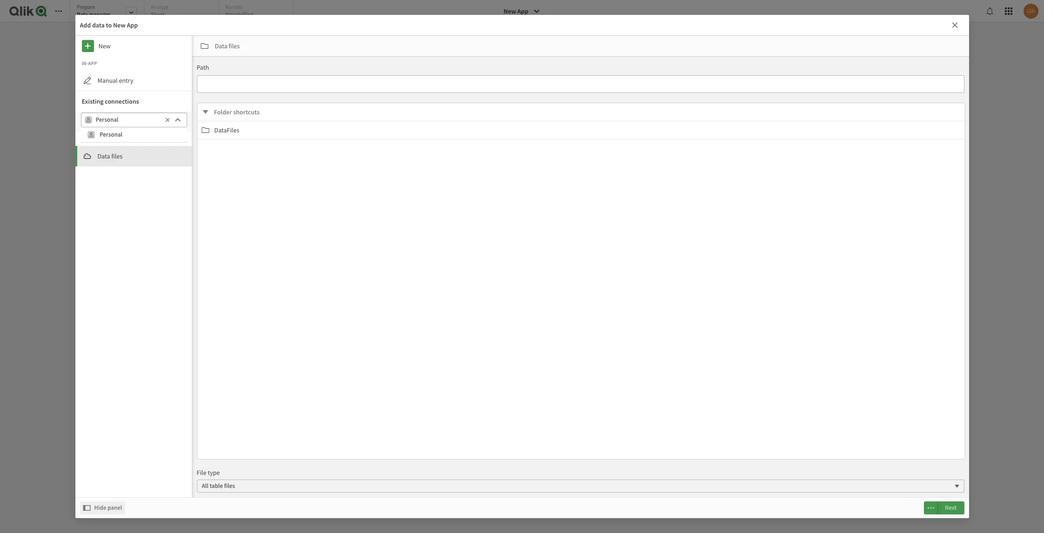 Task type: locate. For each thing, give the bounding box(es) containing it.
0 vertical spatial app
[[517, 7, 528, 15]]

prepare data manager
[[77, 3, 110, 18]]

data files right folder image
[[215, 42, 240, 50]]

2 vertical spatial new
[[98, 42, 111, 50]]

2 horizontal spatial data
[[215, 42, 227, 50]]

1 horizontal spatial app
[[517, 7, 528, 15]]

1 horizontal spatial data files
[[215, 42, 240, 50]]

application containing new app
[[0, 0, 1044, 534]]

0 vertical spatial file
[[82, 136, 91, 142]]

new app button
[[498, 4, 546, 19]]

1 vertical spatial file
[[197, 469, 206, 478]]

1 horizontal spatial new
[[113, 21, 126, 29]]

data files
[[215, 42, 240, 50], [98, 152, 123, 161]]

more image
[[927, 503, 935, 514]]

1 vertical spatial data files
[[98, 152, 123, 161]]

folder shortcuts
[[214, 108, 260, 116]]

data down prepare at the top
[[77, 11, 88, 18]]

0 horizontal spatial file
[[82, 136, 91, 142]]

new inside button
[[504, 7, 516, 15]]

1 vertical spatial new
[[113, 21, 126, 29]]

next button
[[938, 502, 964, 515]]

file locations
[[82, 136, 117, 142]]

file for file type
[[197, 469, 206, 478]]

1 horizontal spatial data
[[98, 152, 110, 161]]

to
[[106, 21, 112, 29]]

app
[[517, 7, 528, 15], [127, 21, 138, 29]]

data
[[77, 11, 88, 18], [215, 42, 227, 50], [98, 152, 110, 161]]

datafiles
[[213, 126, 239, 135]]

data right "data files" image
[[98, 152, 110, 161]]

data right folder image
[[215, 42, 227, 50]]

toggle left image
[[83, 503, 91, 514]]

2 horizontal spatial new
[[504, 7, 516, 15]]

1 vertical spatial app
[[127, 21, 138, 29]]

2 vertical spatial data
[[98, 152, 110, 161]]

0 horizontal spatial app
[[127, 21, 138, 29]]

manager
[[89, 11, 110, 18]]

0 vertical spatial data
[[77, 11, 88, 18]]

0 vertical spatial files
[[229, 42, 240, 50]]

panel
[[108, 505, 122, 513]]

hide
[[94, 505, 106, 513]]

files down the locations
[[111, 152, 123, 161]]

personal option
[[81, 128, 187, 142]]

files
[[229, 42, 240, 50], [111, 152, 123, 161]]

new
[[504, 7, 516, 15], [113, 21, 126, 29], [98, 42, 111, 50]]

file up "data files" image
[[82, 136, 91, 142]]

in-
[[82, 60, 88, 67]]

connections
[[105, 97, 139, 106]]

files right folder image
[[229, 42, 240, 50]]

folder image
[[199, 41, 210, 52]]

0 vertical spatial new
[[504, 7, 516, 15]]

data inside prepare data manager
[[77, 11, 88, 18]]

None text field
[[197, 75, 964, 93], [96, 113, 163, 127], [197, 75, 964, 93], [96, 113, 163, 127]]

file
[[82, 136, 91, 142], [197, 469, 206, 478]]

application
[[0, 0, 1044, 534]]

new for new
[[98, 42, 111, 50]]

data files down the locations
[[98, 152, 123, 161]]

0 horizontal spatial files
[[111, 152, 123, 161]]

1 vertical spatial data
[[215, 42, 227, 50]]

1 vertical spatial files
[[111, 152, 123, 161]]

next
[[945, 505, 957, 513]]

0 horizontal spatial data
[[77, 11, 88, 18]]

file left type at the left bottom
[[197, 469, 206, 478]]

file type
[[197, 469, 220, 478]]

new for new app
[[504, 7, 516, 15]]

0 horizontal spatial new
[[98, 42, 111, 50]]

manual
[[98, 76, 118, 85]]

0 vertical spatial data files
[[215, 42, 240, 50]]

data
[[92, 21, 105, 29]]

1 horizontal spatial files
[[229, 42, 240, 50]]

0 horizontal spatial data files
[[98, 152, 123, 161]]

1 horizontal spatial file
[[197, 469, 206, 478]]

files for "data files" image
[[111, 152, 123, 161]]



Task type: vqa. For each thing, say whether or not it's contained in the screenshot.
Data
yes



Task type: describe. For each thing, give the bounding box(es) containing it.
locations
[[92, 136, 117, 142]]

data for "data files" image
[[98, 152, 110, 161]]

folder
[[214, 108, 232, 116]]

cancel image
[[951, 20, 959, 31]]

existing
[[82, 97, 104, 106]]

app inside new app button
[[517, 7, 528, 15]]

edit image
[[82, 75, 93, 86]]

entry
[[119, 76, 133, 85]]

add data to new app
[[80, 21, 138, 29]]

hide panel button
[[80, 502, 125, 515]]

app
[[88, 60, 97, 67]]

shortcuts
[[233, 108, 260, 116]]

type
[[208, 469, 220, 478]]

new image
[[82, 40, 94, 52]]

existing connections
[[82, 97, 139, 106]]

data files image
[[82, 151, 93, 162]]

data for folder image
[[215, 42, 227, 50]]

add
[[80, 21, 91, 29]]

files for folder image
[[229, 42, 240, 50]]

in-app
[[82, 60, 97, 67]]

file for file locations
[[82, 136, 91, 142]]

personal tooltip
[[81, 128, 187, 142]]

manual entry
[[98, 76, 133, 85]]

data files for "data files" image
[[98, 152, 123, 161]]

path
[[197, 63, 209, 72]]

new app
[[504, 7, 528, 15]]

prepare
[[77, 3, 95, 10]]

data files for folder image
[[215, 42, 240, 50]]

personal
[[99, 131, 122, 139]]

hide panel
[[94, 505, 122, 513]]



